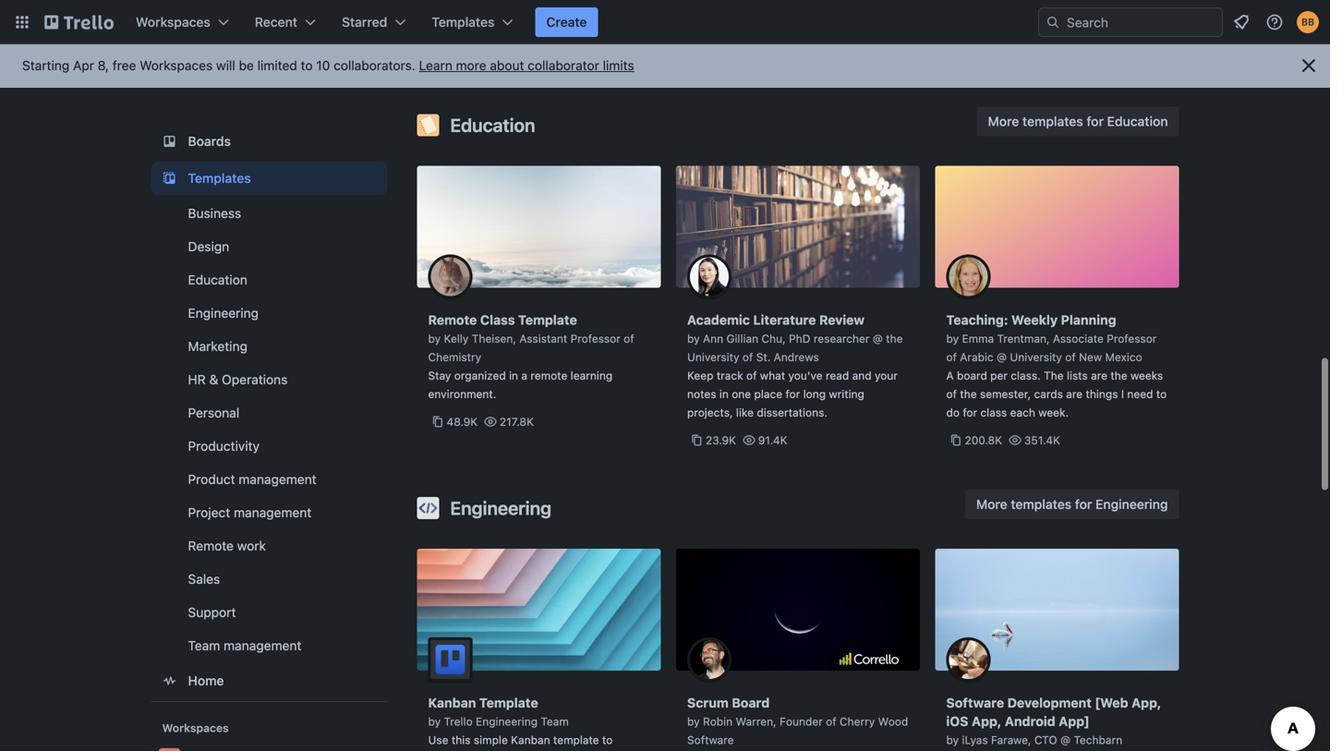 Task type: vqa. For each thing, say whether or not it's contained in the screenshot.
by in the Software Development [Web App, Ios App, Android App] By Ilyas Farawe, Cto @ Techbarn
yes



Task type: locate. For each thing, give the bounding box(es) containing it.
Search field
[[1061, 8, 1223, 36]]

read
[[826, 369, 850, 382]]

open information menu image
[[1266, 13, 1285, 31]]

will
[[216, 58, 235, 73]]

education link
[[151, 265, 388, 295]]

ios
[[947, 714, 969, 729]]

by down ios
[[947, 734, 959, 747]]

0 horizontal spatial templates
[[188, 171, 251, 186]]

1 horizontal spatial software
[[947, 695, 1005, 711]]

design
[[188, 239, 229, 254]]

template up the "assistant"
[[518, 312, 577, 328]]

by
[[428, 332, 441, 345], [688, 332, 700, 345], [947, 332, 959, 345], [428, 715, 441, 728], [688, 715, 700, 728], [947, 734, 959, 747]]

emma trentman, associate professor of arabic @ university of new mexico image
[[947, 255, 991, 299]]

app, right [web on the right of the page
[[1132, 695, 1162, 711]]

0 vertical spatial the
[[886, 332, 903, 345]]

0 vertical spatial templates
[[1023, 114, 1084, 129]]

board image
[[159, 130, 181, 152]]

engineering
[[188, 305, 259, 321], [1096, 497, 1169, 512], [451, 497, 552, 519], [476, 715, 538, 728]]

2 horizontal spatial the
[[1111, 369, 1128, 382]]

1 vertical spatial team
[[541, 715, 569, 728]]

more inside button
[[989, 114, 1020, 129]]

template
[[518, 312, 577, 328], [480, 695, 539, 711]]

create button
[[536, 7, 598, 37]]

2 horizontal spatial to
[[1157, 388, 1168, 401]]

workspaces
[[136, 14, 211, 30], [140, 58, 213, 73], [162, 722, 229, 735]]

1 vertical spatial remote
[[188, 538, 234, 554]]

@ inside teaching: weekly planning by emma trentman, associate professor of arabic @ university of new mexico a board per class. the lists are the weeks of the semester, cards are things i need to do for class each week.
[[997, 351, 1007, 364]]

0 vertical spatial templates
[[432, 14, 495, 30]]

to right need
[[1157, 388, 1168, 401]]

more templates for education button
[[977, 107, 1180, 136]]

arabic
[[961, 351, 994, 364]]

1 vertical spatial templates
[[188, 171, 251, 186]]

university inside teaching: weekly planning by emma trentman, associate professor of arabic @ university of new mexico a board per class. the lists are the weeks of the semester, cards are things i need to do for class each week.
[[1011, 351, 1063, 364]]

1 vertical spatial the
[[1111, 369, 1128, 382]]

2 vertical spatial to
[[603, 734, 613, 747]]

1 horizontal spatial university
[[1011, 351, 1063, 364]]

by inside remote class template by kelly theisen, assistant professor of chemistry stay organized in a remote learning environment.
[[428, 332, 441, 345]]

this
[[452, 734, 471, 747]]

2 professor from the left
[[1107, 332, 1157, 345]]

in left one
[[720, 388, 729, 401]]

remote inside remote work link
[[188, 538, 234, 554]]

university for teaching:
[[1011, 351, 1063, 364]]

project management
[[188, 505, 312, 520]]

lists
[[1067, 369, 1088, 382]]

management
[[239, 472, 317, 487], [234, 505, 312, 520], [224, 638, 302, 653]]

of
[[624, 332, 635, 345], [743, 351, 754, 364], [947, 351, 957, 364], [1066, 351, 1076, 364], [747, 369, 757, 382], [947, 388, 957, 401], [826, 715, 837, 728]]

by inside kanban template by trello engineering team use this simple kanban template to
[[428, 715, 441, 728]]

0 horizontal spatial in
[[509, 369, 519, 382]]

about
[[490, 58, 524, 73]]

0 vertical spatial management
[[239, 472, 317, 487]]

are up things
[[1092, 369, 1108, 382]]

for inside teaching: weekly planning by emma trentman, associate professor of arabic @ university of new mexico a board per class. the lists are the weeks of the semester, cards are things i need to do for class each week.
[[963, 406, 978, 419]]

the up your
[[886, 332, 903, 345]]

university inside academic literature review by ann gillian chu, phd researcher @ the university of st. andrews keep track of what you've read and your notes in one place for long writing projects, like dissertations.
[[688, 351, 740, 364]]

kelly
[[444, 332, 469, 345]]

workspaces inside 'dropdown button'
[[136, 14, 211, 30]]

templates inside more templates for engineering button
[[1011, 497, 1072, 512]]

1 university from the left
[[688, 351, 740, 364]]

more inside button
[[977, 497, 1008, 512]]

0 horizontal spatial university
[[688, 351, 740, 364]]

remote down the project
[[188, 538, 234, 554]]

of left what
[[747, 369, 757, 382]]

0 vertical spatial @
[[873, 332, 883, 345]]

recent
[[255, 14, 298, 30]]

engineering inside kanban template by trello engineering team use this simple kanban template to
[[476, 715, 538, 728]]

keep
[[688, 369, 714, 382]]

templates button
[[421, 7, 524, 37]]

your
[[875, 369, 898, 382]]

10
[[316, 58, 330, 73]]

1 vertical spatial more
[[977, 497, 1008, 512]]

kanban up trello
[[428, 695, 476, 711]]

boards link
[[151, 125, 388, 158]]

operations
[[222, 372, 288, 387]]

remote up the kelly
[[428, 312, 477, 328]]

@ up "per"
[[997, 351, 1007, 364]]

university
[[688, 351, 740, 364], [1011, 351, 1063, 364]]

to left 10
[[301, 58, 313, 73]]

workspaces up free
[[136, 14, 211, 30]]

team down support
[[188, 638, 220, 653]]

notes
[[688, 388, 717, 401]]

templates inside more templates for education button
[[1023, 114, 1084, 129]]

2 vertical spatial @
[[1061, 734, 1071, 747]]

software down robin
[[688, 734, 734, 747]]

university down ann
[[688, 351, 740, 364]]

a
[[947, 369, 954, 382]]

1 vertical spatial management
[[234, 505, 312, 520]]

the down the board
[[961, 388, 977, 401]]

robin warren, founder of cherry wood software image
[[688, 638, 732, 682]]

templates up more
[[432, 14, 495, 30]]

workspaces down the home
[[162, 722, 229, 735]]

software
[[947, 695, 1005, 711], [688, 734, 734, 747]]

1 vertical spatial @
[[997, 351, 1007, 364]]

1 vertical spatial software
[[688, 734, 734, 747]]

0 horizontal spatial kanban
[[428, 695, 476, 711]]

management down the productivity link
[[239, 472, 317, 487]]

1 vertical spatial app,
[[972, 714, 1002, 729]]

bob builder (bobbuilder40) image
[[1298, 11, 1320, 33]]

management down product management link
[[234, 505, 312, 520]]

week.
[[1039, 406, 1069, 419]]

track
[[717, 369, 744, 382]]

0 vertical spatial in
[[509, 369, 519, 382]]

by left ann
[[688, 332, 700, 345]]

0 vertical spatial more
[[989, 114, 1020, 129]]

the
[[886, 332, 903, 345], [1111, 369, 1128, 382], [961, 388, 977, 401]]

1 vertical spatial template
[[480, 695, 539, 711]]

0 vertical spatial remote
[[428, 312, 477, 328]]

[web
[[1095, 695, 1129, 711]]

professor up "mexico"
[[1107, 332, 1157, 345]]

0 horizontal spatial team
[[188, 638, 220, 653]]

0 horizontal spatial professor
[[571, 332, 621, 345]]

1 horizontal spatial are
[[1092, 369, 1108, 382]]

management down support link
[[224, 638, 302, 653]]

2 vertical spatial management
[[224, 638, 302, 653]]

1 horizontal spatial team
[[541, 715, 569, 728]]

gillian
[[727, 332, 759, 345]]

1 vertical spatial templates
[[1011, 497, 1072, 512]]

project
[[188, 505, 230, 520]]

by left the kelly
[[428, 332, 441, 345]]

1 vertical spatial to
[[1157, 388, 1168, 401]]

support
[[188, 605, 236, 620]]

to right template
[[603, 734, 613, 747]]

of left ann
[[624, 332, 635, 345]]

by left emma at the top right of page
[[947, 332, 959, 345]]

what
[[760, 369, 786, 382]]

1 horizontal spatial @
[[997, 351, 1007, 364]]

in left a
[[509, 369, 519, 382]]

back to home image
[[44, 7, 114, 37]]

collaborator
[[528, 58, 600, 73]]

product management link
[[151, 465, 388, 494]]

development
[[1008, 695, 1092, 711]]

1 vertical spatial in
[[720, 388, 729, 401]]

semester,
[[981, 388, 1032, 401]]

1 horizontal spatial to
[[603, 734, 613, 747]]

0 vertical spatial app,
[[1132, 695, 1162, 711]]

the inside academic literature review by ann gillian chu, phd researcher @ the university of st. andrews keep track of what you've read and your notes in one place for long writing projects, like dissertations.
[[886, 332, 903, 345]]

templates up "business"
[[188, 171, 251, 186]]

the up i
[[1111, 369, 1128, 382]]

collaborators.
[[334, 58, 416, 73]]

1 vertical spatial kanban
[[511, 734, 550, 747]]

0 horizontal spatial to
[[301, 58, 313, 73]]

team up template
[[541, 715, 569, 728]]

st.
[[757, 351, 771, 364]]

@ inside software development [web app, ios app, android app] by ilyas farawe, cto @ techbarn
[[1061, 734, 1071, 747]]

scrum board by robin warren, founder of cherry wood software
[[688, 695, 909, 747]]

university up class.
[[1011, 351, 1063, 364]]

2 university from the left
[[1011, 351, 1063, 364]]

by down scrum
[[688, 715, 700, 728]]

kanban
[[428, 695, 476, 711], [511, 734, 550, 747]]

by inside academic literature review by ann gillian chu, phd researcher @ the university of st. andrews keep track of what you've read and your notes in one place for long writing projects, like dissertations.
[[688, 332, 700, 345]]

@ right cto
[[1061, 734, 1071, 747]]

farawe,
[[992, 734, 1032, 747]]

apr
[[73, 58, 94, 73]]

template inside kanban template by trello engineering team use this simple kanban template to
[[480, 695, 539, 711]]

more
[[989, 114, 1020, 129], [977, 497, 1008, 512]]

software inside software development [web app, ios app, android app] by ilyas farawe, cto @ techbarn
[[947, 695, 1005, 711]]

1 professor from the left
[[571, 332, 621, 345]]

template up simple
[[480, 695, 539, 711]]

0 vertical spatial workspaces
[[136, 14, 211, 30]]

0 horizontal spatial @
[[873, 332, 883, 345]]

are down lists
[[1067, 388, 1083, 401]]

templates
[[432, 14, 495, 30], [188, 171, 251, 186]]

home image
[[159, 670, 181, 692]]

remote inside remote class template by kelly theisen, assistant professor of chemistry stay organized in a remote learning environment.
[[428, 312, 477, 328]]

software up ios
[[947, 695, 1005, 711]]

personal link
[[151, 398, 388, 428]]

class
[[480, 312, 515, 328]]

theisen,
[[472, 332, 517, 345]]

researcher
[[814, 332, 870, 345]]

@ right the researcher
[[873, 332, 883, 345]]

0 horizontal spatial app,
[[972, 714, 1002, 729]]

0 notifications image
[[1231, 11, 1253, 33]]

1 horizontal spatial remote
[[428, 312, 477, 328]]

kanban right simple
[[511, 734, 550, 747]]

@
[[873, 332, 883, 345], [997, 351, 1007, 364], [1061, 734, 1071, 747]]

template board image
[[159, 167, 181, 189]]

emma
[[963, 332, 995, 345]]

app, up ilyas
[[972, 714, 1002, 729]]

professor inside remote class template by kelly theisen, assistant professor of chemistry stay organized in a remote learning environment.
[[571, 332, 621, 345]]

hr & operations
[[188, 372, 288, 387]]

0 horizontal spatial remote
[[188, 538, 234, 554]]

management for project management
[[234, 505, 312, 520]]

engineering icon image
[[417, 497, 439, 519]]

professor up learning
[[571, 332, 621, 345]]

1 horizontal spatial professor
[[1107, 332, 1157, 345]]

trentman,
[[998, 332, 1050, 345]]

0 horizontal spatial the
[[886, 332, 903, 345]]

by inside teaching: weekly planning by emma trentman, associate professor of arabic @ university of new mexico a board per class. the lists are the weeks of the semester, cards are things i need to do for class each week.
[[947, 332, 959, 345]]

workspaces down workspaces 'dropdown button'
[[140, 58, 213, 73]]

2 vertical spatial workspaces
[[162, 722, 229, 735]]

0 vertical spatial template
[[518, 312, 577, 328]]

0 horizontal spatial software
[[688, 734, 734, 747]]

23.9k
[[706, 434, 737, 447]]

are
[[1092, 369, 1108, 382], [1067, 388, 1083, 401]]

professor
[[571, 332, 621, 345], [1107, 332, 1157, 345]]

0 vertical spatial software
[[947, 695, 1005, 711]]

1 horizontal spatial the
[[961, 388, 977, 401]]

professor inside teaching: weekly planning by emma trentman, associate professor of arabic @ university of new mexico a board per class. the lists are the weeks of the semester, cards are things i need to do for class each week.
[[1107, 332, 1157, 345]]

templates inside "link"
[[188, 171, 251, 186]]

2 horizontal spatial education
[[1108, 114, 1169, 129]]

of inside scrum board by robin warren, founder of cherry wood software
[[826, 715, 837, 728]]

1 horizontal spatial templates
[[432, 14, 495, 30]]

2 horizontal spatial @
[[1061, 734, 1071, 747]]

education
[[1108, 114, 1169, 129], [451, 114, 536, 136], [188, 272, 248, 287]]

teaching: weekly planning by emma trentman, associate professor of arabic @ university of new mexico a board per class. the lists are the weeks of the semester, cards are things i need to do for class each week.
[[947, 312, 1168, 419]]

of left cherry on the right
[[826, 715, 837, 728]]

marketing
[[188, 339, 248, 354]]

1 horizontal spatial in
[[720, 388, 729, 401]]

productivity link
[[151, 432, 388, 461]]

0 horizontal spatial are
[[1067, 388, 1083, 401]]

0 vertical spatial kanban
[[428, 695, 476, 711]]

1 horizontal spatial kanban
[[511, 734, 550, 747]]

of inside remote class template by kelly theisen, assistant professor of chemistry stay organized in a remote learning environment.
[[624, 332, 635, 345]]

search image
[[1046, 15, 1061, 30]]

by up the use
[[428, 715, 441, 728]]

for inside button
[[1076, 497, 1093, 512]]

a
[[522, 369, 528, 382]]

place
[[755, 388, 783, 401]]



Task type: describe. For each thing, give the bounding box(es) containing it.
kelly theisen, assistant professor of chemistry image
[[428, 255, 473, 299]]

91.4k
[[759, 434, 788, 447]]

cards
[[1035, 388, 1064, 401]]

productivity
[[188, 439, 260, 454]]

limits
[[603, 58, 635, 73]]

stay
[[428, 369, 451, 382]]

learning
[[571, 369, 613, 382]]

like
[[737, 406, 754, 419]]

1 vertical spatial are
[[1067, 388, 1083, 401]]

home link
[[151, 665, 388, 698]]

starting
[[22, 58, 70, 73]]

starting apr 8, free workspaces will be limited to 10 collaborators. learn more about collaborator limits
[[22, 58, 635, 73]]

in inside academic literature review by ann gillian chu, phd researcher @ the university of st. andrews keep track of what you've read and your notes in one place for long writing projects, like dissertations.
[[720, 388, 729, 401]]

engineering link
[[151, 299, 388, 328]]

review
[[820, 312, 865, 328]]

design link
[[151, 232, 388, 262]]

of up do
[[947, 388, 957, 401]]

templates for engineering
[[1011, 497, 1072, 512]]

software inside scrum board by robin warren, founder of cherry wood software
[[688, 734, 734, 747]]

board
[[957, 369, 988, 382]]

one
[[732, 388, 752, 401]]

techbarn
[[1074, 734, 1123, 747]]

to inside teaching: weekly planning by emma trentman, associate professor of arabic @ university of new mexico a board per class. the lists are the weeks of the semester, cards are things i need to do for class each week.
[[1157, 388, 1168, 401]]

of left st.
[[743, 351, 754, 364]]

free
[[113, 58, 136, 73]]

business link
[[151, 199, 388, 228]]

kanban template by trello engineering team use this simple kanban template to
[[428, 695, 626, 751]]

literature
[[754, 312, 817, 328]]

university for academic
[[688, 351, 740, 364]]

ann gillian chu, phd researcher @ the university of st. andrews image
[[688, 255, 732, 299]]

0 vertical spatial to
[[301, 58, 313, 73]]

351.4k
[[1025, 434, 1061, 447]]

cherry
[[840, 715, 875, 728]]

more for education
[[989, 114, 1020, 129]]

management for product management
[[239, 472, 317, 487]]

starred button
[[331, 7, 417, 37]]

andrews
[[774, 351, 820, 364]]

learn
[[419, 58, 453, 73]]

template inside remote class template by kelly theisen, assistant professor of chemistry stay organized in a remote learning environment.
[[518, 312, 577, 328]]

and
[[853, 369, 872, 382]]

need
[[1128, 388, 1154, 401]]

robin
[[703, 715, 733, 728]]

more for engineering
[[977, 497, 1008, 512]]

academic
[[688, 312, 750, 328]]

you've
[[789, 369, 823, 382]]

hr & operations link
[[151, 365, 388, 395]]

weekly
[[1012, 312, 1058, 328]]

learn more about collaborator limits link
[[419, 58, 635, 73]]

boards
[[188, 134, 231, 149]]

0 vertical spatial team
[[188, 638, 220, 653]]

writing
[[829, 388, 865, 401]]

more templates for education
[[989, 114, 1169, 129]]

1 vertical spatial workspaces
[[140, 58, 213, 73]]

each
[[1011, 406, 1036, 419]]

of up lists
[[1066, 351, 1076, 364]]

0 vertical spatial are
[[1092, 369, 1108, 382]]

trello engineering team image
[[428, 638, 473, 682]]

of up a
[[947, 351, 957, 364]]

team inside kanban template by trello engineering team use this simple kanban template to
[[541, 715, 569, 728]]

1 horizontal spatial education
[[451, 114, 536, 136]]

0 horizontal spatial education
[[188, 272, 248, 287]]

to inside kanban template by trello engineering team use this simple kanban template to
[[603, 734, 613, 747]]

organized
[[455, 369, 506, 382]]

weeks
[[1131, 369, 1164, 382]]

phd
[[789, 332, 811, 345]]

primary element
[[0, 0, 1331, 44]]

workspaces button
[[125, 7, 240, 37]]

200.8k
[[965, 434, 1003, 447]]

for inside button
[[1087, 114, 1104, 129]]

remote
[[531, 369, 568, 382]]

templates inside dropdown button
[[432, 14, 495, 30]]

by inside software development [web app, ios app, android app] by ilyas farawe, cto @ techbarn
[[947, 734, 959, 747]]

project management link
[[151, 498, 388, 528]]

in inside remote class template by kelly theisen, assistant professor of chemistry stay organized in a remote learning environment.
[[509, 369, 519, 382]]

for inside academic literature review by ann gillian chu, phd researcher @ the university of st. andrews keep track of what you've read and your notes in one place for long writing projects, like dissertations.
[[786, 388, 801, 401]]

sales link
[[151, 565, 388, 594]]

marketing link
[[151, 332, 388, 361]]

chu,
[[762, 332, 786, 345]]

per
[[991, 369, 1008, 382]]

board
[[732, 695, 770, 711]]

long
[[804, 388, 826, 401]]

professor for planning
[[1107, 332, 1157, 345]]

management for team management
[[224, 638, 302, 653]]

simple
[[474, 734, 508, 747]]

teaching:
[[947, 312, 1009, 328]]

chemistry
[[428, 351, 482, 364]]

engineering inside button
[[1096, 497, 1169, 512]]

by inside scrum board by robin warren, founder of cherry wood software
[[688, 715, 700, 728]]

the
[[1044, 369, 1064, 382]]

do
[[947, 406, 960, 419]]

education inside button
[[1108, 114, 1169, 129]]

work
[[237, 538, 266, 554]]

i
[[1122, 388, 1125, 401]]

starred
[[342, 14, 388, 30]]

wood
[[879, 715, 909, 728]]

warren,
[[736, 715, 777, 728]]

templates link
[[151, 162, 388, 195]]

planning
[[1062, 312, 1117, 328]]

more templates for engineering
[[977, 497, 1169, 512]]

trello
[[444, 715, 473, 728]]

education icon image
[[417, 114, 439, 136]]

team management link
[[151, 631, 388, 661]]

app]
[[1059, 714, 1090, 729]]

1 horizontal spatial app,
[[1132, 695, 1162, 711]]

mexico
[[1106, 351, 1143, 364]]

remote class template by kelly theisen, assistant professor of chemistry stay organized in a remote learning environment.
[[428, 312, 635, 401]]

remote for remote work
[[188, 538, 234, 554]]

@ inside academic literature review by ann gillian chu, phd researcher @ the university of st. andrews keep track of what you've read and your notes in one place for long writing projects, like dissertations.
[[873, 332, 883, 345]]

professor for template
[[571, 332, 621, 345]]

new
[[1080, 351, 1103, 364]]

ann
[[703, 332, 724, 345]]

templates for education
[[1023, 114, 1084, 129]]

class
[[981, 406, 1008, 419]]

ilyas farawe, cto @ techbarn image
[[947, 638, 991, 682]]

remote work
[[188, 538, 266, 554]]

class.
[[1011, 369, 1041, 382]]

home
[[188, 673, 224, 689]]

product
[[188, 472, 235, 487]]

remote for remote class template by kelly theisen, assistant professor of chemistry stay organized in a remote learning environment.
[[428, 312, 477, 328]]

2 vertical spatial the
[[961, 388, 977, 401]]

template
[[554, 734, 599, 747]]

sales
[[188, 572, 220, 587]]



